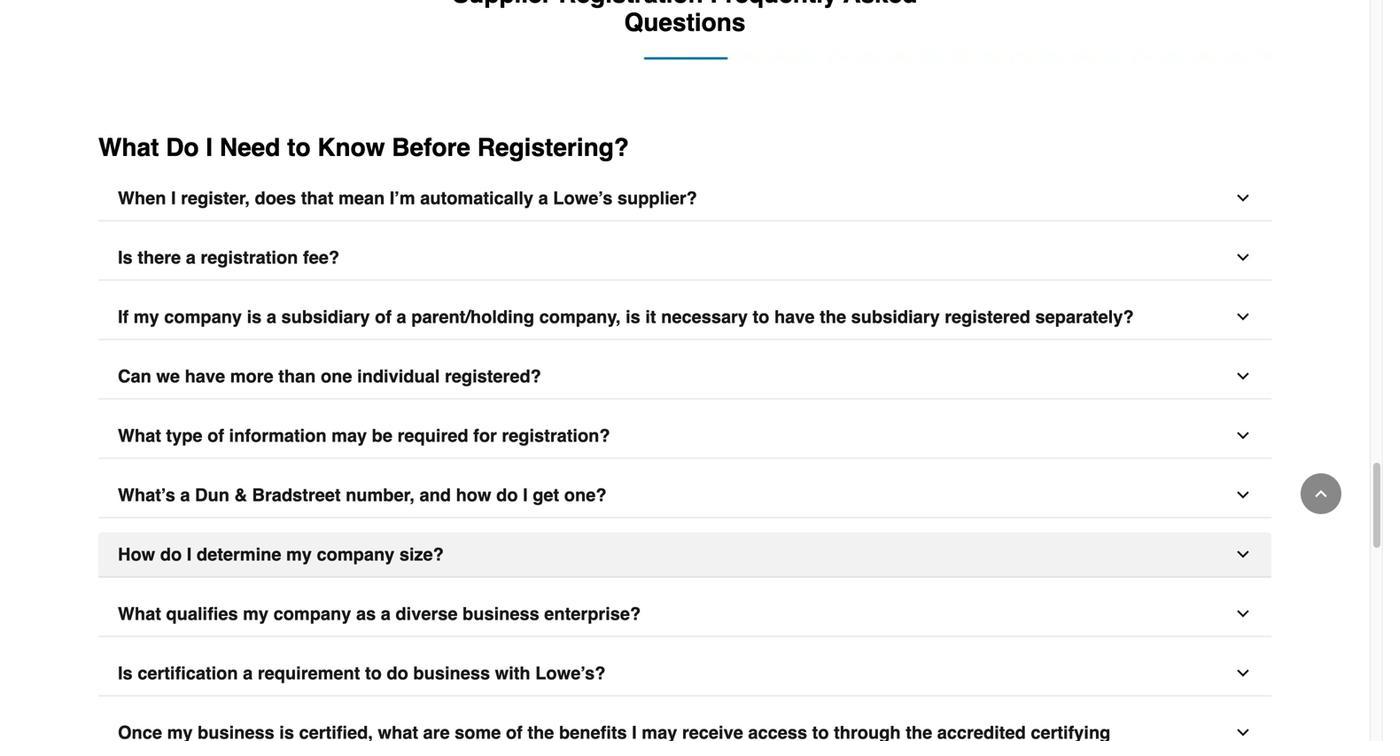 Task type: vqa. For each thing, say whether or not it's contained in the screenshot.
4th chevron down image
yes



Task type: locate. For each thing, give the bounding box(es) containing it.
2 chevron down image from the top
[[1235, 605, 1252, 623]]

be
[[372, 426, 393, 446]]

1 horizontal spatial of
[[375, 307, 392, 327]]

i left get
[[523, 485, 528, 505]]

business left with
[[413, 663, 490, 683]]

what's a dun & bradstreet number, and how do i get one?
[[118, 485, 607, 505]]

2 horizontal spatial my
[[286, 544, 312, 565]]

supplier?
[[618, 188, 698, 208]]

1 vertical spatial is
[[118, 663, 133, 683]]

2 vertical spatial what
[[118, 604, 161, 624]]

chevron down image inside is certification a requirement to do business with lowe's? button
[[1235, 664, 1252, 682]]

2 vertical spatial do
[[387, 663, 408, 683]]

subsidiary right the
[[852, 307, 940, 327]]

the
[[820, 307, 847, 327]]

to inside button
[[753, 307, 770, 327]]

0 horizontal spatial my
[[134, 307, 159, 327]]

0 horizontal spatial have
[[185, 366, 225, 387]]

2 is from the top
[[118, 663, 133, 683]]

there
[[138, 247, 181, 268]]

what left type
[[118, 426, 161, 446]]

1 vertical spatial to
[[753, 307, 770, 327]]

what inside what type of information may be required for registration? button
[[118, 426, 161, 446]]

2 horizontal spatial do
[[496, 485, 518, 505]]

1 vertical spatial do
[[160, 544, 182, 565]]

i right when
[[171, 188, 176, 208]]

dun
[[195, 485, 230, 505]]

to right "need"
[[287, 133, 311, 162]]

i inside 'button'
[[171, 188, 176, 208]]

if
[[118, 307, 129, 327]]

3 chevron down image from the top
[[1235, 308, 1252, 326]]

lowe's
[[553, 188, 613, 208]]

2 vertical spatial to
[[365, 663, 382, 683]]

1 chevron down image from the top
[[1235, 367, 1252, 385]]

chevron down image for how do i determine my company size?
[[1235, 546, 1252, 563]]

0 vertical spatial what
[[98, 133, 159, 162]]

do right 'how'
[[160, 544, 182, 565]]

what down 'how'
[[118, 604, 161, 624]]

to right necessary
[[753, 307, 770, 327]]

i'm
[[390, 188, 415, 208]]

0 vertical spatial have
[[775, 307, 815, 327]]

of inside if my company is a subsidiary of a parent/holding company, is it necessary to have the subsidiary registered separately? button
[[375, 307, 392, 327]]

company down what's a dun & bradstreet number, and how do i get one?
[[317, 544, 395, 565]]

is
[[118, 247, 133, 268], [118, 663, 133, 683]]

have
[[775, 307, 815, 327], [185, 366, 225, 387]]

it
[[646, 307, 656, 327]]

does
[[255, 188, 296, 208]]

bradstreet
[[252, 485, 341, 505]]

0 horizontal spatial of
[[208, 426, 224, 446]]

do right how
[[496, 485, 518, 505]]

company down is there a registration fee?
[[164, 307, 242, 327]]

have right 'we'
[[185, 366, 225, 387]]

is left it
[[626, 307, 641, 327]]

4 chevron down image from the top
[[1235, 427, 1252, 445]]

i right do
[[206, 133, 213, 162]]

chevron down image inside when i register, does that mean i'm automatically a lowe's supplier? 'button'
[[1235, 189, 1252, 207]]

2 subsidiary from the left
[[852, 307, 940, 327]]

chevron down image for when i register, does that mean i'm automatically a lowe's supplier?
[[1235, 189, 1252, 207]]

what for what qualifies my company as a diverse business enterprise?
[[118, 604, 161, 624]]

one
[[321, 366, 352, 387]]

what's a dun & bradstreet number, and how do i get one? button
[[98, 473, 1272, 518]]

to
[[287, 133, 311, 162], [753, 307, 770, 327], [365, 663, 382, 683]]

1 horizontal spatial is
[[626, 307, 641, 327]]

can we have more than one individual registered?
[[118, 366, 541, 387]]

5 chevron down image from the top
[[1235, 486, 1252, 504]]

8 chevron down image from the top
[[1235, 724, 1252, 741]]

what
[[98, 133, 159, 162], [118, 426, 161, 446], [118, 604, 161, 624]]

what qualifies my company as a diverse business enterprise? button
[[98, 592, 1272, 637]]

is left certification
[[118, 663, 133, 683]]

my down bradstreet
[[286, 544, 312, 565]]

of up individual
[[375, 307, 392, 327]]

a right as
[[381, 604, 391, 624]]

how
[[118, 544, 155, 565]]

have inside button
[[775, 307, 815, 327]]

a right "there"
[[186, 247, 196, 268]]

my right qualifies
[[243, 604, 269, 624]]

one?
[[564, 485, 607, 505]]

chevron down image inside the is there a registration fee? button
[[1235, 249, 1252, 266]]

a blue divider line. image
[[98, 51, 1272, 66]]

register,
[[181, 188, 250, 208]]

certification
[[138, 663, 238, 683]]

0 horizontal spatial do
[[160, 544, 182, 565]]

1 is from the top
[[118, 247, 133, 268]]

1 vertical spatial of
[[208, 426, 224, 446]]

chevron down image inside 'how do i determine my company size?' button
[[1235, 546, 1252, 563]]

how do i determine my company size? button
[[98, 532, 1272, 578]]

1 horizontal spatial my
[[243, 604, 269, 624]]

1 horizontal spatial subsidiary
[[852, 307, 940, 327]]

a inside 'button'
[[539, 188, 548, 208]]

subsidiary up can we have more than one individual registered?
[[281, 307, 370, 327]]

7 chevron down image from the top
[[1235, 664, 1252, 682]]

parent/holding
[[411, 307, 535, 327]]

a
[[539, 188, 548, 208], [186, 247, 196, 268], [267, 307, 277, 327], [397, 307, 407, 327], [180, 485, 190, 505], [381, 604, 391, 624], [243, 663, 253, 683]]

is up more
[[247, 307, 262, 327]]

1 vertical spatial chevron down image
[[1235, 605, 1252, 623]]

is
[[247, 307, 262, 327], [626, 307, 641, 327]]

2 chevron down image from the top
[[1235, 249, 1252, 266]]

chevron down image inside what type of information may be required for registration? button
[[1235, 427, 1252, 445]]

can
[[118, 366, 151, 387]]

chevron down image inside what's a dun & bradstreet number, and how do i get one? button
[[1235, 486, 1252, 504]]

as
[[356, 604, 376, 624]]

6 chevron down image from the top
[[1235, 546, 1252, 563]]

before
[[392, 133, 471, 162]]

to inside button
[[365, 663, 382, 683]]

do
[[496, 485, 518, 505], [160, 544, 182, 565], [387, 663, 408, 683]]

0 horizontal spatial to
[[287, 133, 311, 162]]

0 vertical spatial do
[[496, 485, 518, 505]]

chevron down image
[[1235, 367, 1252, 385], [1235, 605, 1252, 623]]

size?
[[400, 544, 444, 565]]

company left as
[[274, 604, 351, 624]]

my right 'if'
[[134, 307, 159, 327]]

1 horizontal spatial have
[[775, 307, 815, 327]]

have left the
[[775, 307, 815, 327]]

1 chevron down image from the top
[[1235, 189, 1252, 207]]

and
[[420, 485, 451, 505]]

chevron down image inside the can we have more than one individual registered? button
[[1235, 367, 1252, 385]]

what up when
[[98, 133, 159, 162]]

information
[[229, 426, 327, 446]]

i
[[206, 133, 213, 162], [171, 188, 176, 208], [523, 485, 528, 505], [187, 544, 192, 565]]

business
[[463, 604, 540, 624], [413, 663, 490, 683]]

chevron down image inside what qualifies my company as a diverse business enterprise? button
[[1235, 605, 1252, 623]]

chevron down image for what type of information may be required for registration?
[[1235, 427, 1252, 445]]

1 horizontal spatial to
[[365, 663, 382, 683]]

to down "what qualifies my company as a diverse business enterprise?"
[[365, 663, 382, 683]]

chevron down image for what qualifies my company as a diverse business enterprise?
[[1235, 605, 1252, 623]]

0 vertical spatial of
[[375, 307, 392, 327]]

of
[[375, 307, 392, 327], [208, 426, 224, 446]]

my
[[134, 307, 159, 327], [286, 544, 312, 565], [243, 604, 269, 624]]

1 subsidiary from the left
[[281, 307, 370, 327]]

2 horizontal spatial to
[[753, 307, 770, 327]]

a right certification
[[243, 663, 253, 683]]

do down "what qualifies my company as a diverse business enterprise?"
[[387, 663, 408, 683]]

0 vertical spatial company
[[164, 307, 242, 327]]

get
[[533, 485, 560, 505]]

we
[[156, 366, 180, 387]]

company
[[164, 307, 242, 327], [317, 544, 395, 565], [274, 604, 351, 624]]

0 vertical spatial my
[[134, 307, 159, 327]]

0 vertical spatial to
[[287, 133, 311, 162]]

0 horizontal spatial is
[[247, 307, 262, 327]]

automatically
[[420, 188, 534, 208]]

i left determine
[[187, 544, 192, 565]]

1 vertical spatial what
[[118, 426, 161, 446]]

a left lowe's
[[539, 188, 548, 208]]

do
[[166, 133, 199, 162]]

chevron down image
[[1235, 189, 1252, 207], [1235, 249, 1252, 266], [1235, 308, 1252, 326], [1235, 427, 1252, 445], [1235, 486, 1252, 504], [1235, 546, 1252, 563], [1235, 664, 1252, 682], [1235, 724, 1252, 741]]

1 horizontal spatial do
[[387, 663, 408, 683]]

fee?
[[303, 247, 340, 268]]

0 vertical spatial is
[[118, 247, 133, 268]]

0 horizontal spatial subsidiary
[[281, 307, 370, 327]]

requirement
[[258, 663, 360, 683]]

frequently
[[710, 0, 837, 8]]

1 vertical spatial have
[[185, 366, 225, 387]]

is for is certification a requirement to do business with lowe's?
[[118, 663, 133, 683]]

what for what do i need to know before registering?
[[98, 133, 159, 162]]

of right type
[[208, 426, 224, 446]]

what inside what qualifies my company as a diverse business enterprise? button
[[118, 604, 161, 624]]

registering?
[[478, 133, 629, 162]]

type
[[166, 426, 203, 446]]

business up with
[[463, 604, 540, 624]]

is left "there"
[[118, 247, 133, 268]]

chevron up image
[[1313, 485, 1330, 503]]

questions
[[625, 8, 746, 37]]

subsidiary
[[281, 307, 370, 327], [852, 307, 940, 327]]

that
[[301, 188, 334, 208]]

&
[[234, 485, 247, 505]]

chevron down image for is there a registration fee?
[[1235, 249, 1252, 266]]

2 vertical spatial my
[[243, 604, 269, 624]]

0 vertical spatial chevron down image
[[1235, 367, 1252, 385]]

chevron down image inside if my company is a subsidiary of a parent/holding company, is it necessary to have the subsidiary registered separately? button
[[1235, 308, 1252, 326]]



Task type: describe. For each thing, give the bounding box(es) containing it.
1 vertical spatial business
[[413, 663, 490, 683]]

know
[[318, 133, 385, 162]]

1 is from the left
[[247, 307, 262, 327]]

individual
[[357, 366, 440, 387]]

is certification a requirement to do business with lowe's? button
[[98, 651, 1272, 696]]

1 vertical spatial company
[[317, 544, 395, 565]]

supplier
[[453, 0, 552, 8]]

required
[[398, 426, 469, 446]]

a up more
[[267, 307, 277, 327]]

my inside button
[[134, 307, 159, 327]]

need
[[220, 133, 280, 162]]

how do i determine my company size?
[[118, 544, 444, 565]]

what type of information may be required for registration? button
[[98, 414, 1272, 459]]

company inside button
[[164, 307, 242, 327]]

more
[[230, 366, 274, 387]]

registration?
[[502, 426, 610, 446]]

chevron down image for is certification a requirement to do business with lowe's?
[[1235, 664, 1252, 682]]

number,
[[346, 485, 415, 505]]

is there a registration fee?
[[118, 247, 340, 268]]

2 is from the left
[[626, 307, 641, 327]]

a left dun
[[180, 485, 190, 505]]

have inside button
[[185, 366, 225, 387]]

separately?
[[1036, 307, 1134, 327]]

for
[[473, 426, 497, 446]]

mean
[[339, 188, 385, 208]]

what do i need to know before registering?
[[98, 133, 629, 162]]

chevron down image for can we have more than one individual registered?
[[1235, 367, 1252, 385]]

when i register, does that mean i'm automatically a lowe's supplier? button
[[98, 176, 1272, 221]]

can we have more than one individual registered? button
[[98, 354, 1272, 399]]

enterprise?
[[545, 604, 641, 624]]

of inside what type of information may be required for registration? button
[[208, 426, 224, 446]]

what type of information may be required for registration?
[[118, 426, 610, 446]]

a up individual
[[397, 307, 407, 327]]

asked
[[844, 0, 918, 8]]

to for what do i need to know before registering?
[[287, 133, 311, 162]]

2 vertical spatial company
[[274, 604, 351, 624]]

registered?
[[445, 366, 541, 387]]

is for is there a registration fee?
[[118, 247, 133, 268]]

what qualifies my company as a diverse business enterprise?
[[118, 604, 641, 624]]

qualifies
[[166, 604, 238, 624]]

what for what type of information may be required for registration?
[[118, 426, 161, 446]]

when
[[118, 188, 166, 208]]

necessary
[[661, 307, 748, 327]]

when i register, does that mean i'm automatically a lowe's supplier?
[[118, 188, 698, 208]]

is certification a requirement to do business with lowe's?
[[118, 663, 606, 683]]

registration
[[559, 0, 704, 8]]

determine
[[197, 544, 281, 565]]

scroll to top element
[[1301, 473, 1342, 514]]

supplier registration frequently asked questions
[[453, 0, 918, 37]]

0 vertical spatial business
[[463, 604, 540, 624]]

if my company is a subsidiary of a parent/holding company, is it necessary to have the subsidiary registered separately? button
[[98, 295, 1272, 340]]

to for is certification a requirement to do business with lowe's?
[[365, 663, 382, 683]]

if my company is a subsidiary of a parent/holding company, is it necessary to have the subsidiary registered separately?
[[118, 307, 1134, 327]]

what's
[[118, 485, 175, 505]]

diverse
[[396, 604, 458, 624]]

registered
[[945, 307, 1031, 327]]

is there a registration fee? button
[[98, 235, 1272, 281]]

may
[[332, 426, 367, 446]]

than
[[278, 366, 316, 387]]

how
[[456, 485, 492, 505]]

company,
[[540, 307, 621, 327]]

1 vertical spatial my
[[286, 544, 312, 565]]

chevron down image for if my company is a subsidiary of a parent/holding company, is it necessary to have the subsidiary registered separately?
[[1235, 308, 1252, 326]]

lowe's?
[[536, 663, 606, 683]]

registration
[[201, 247, 298, 268]]

with
[[495, 663, 531, 683]]

chevron down image for what's a dun & bradstreet number, and how do i get one?
[[1235, 486, 1252, 504]]



